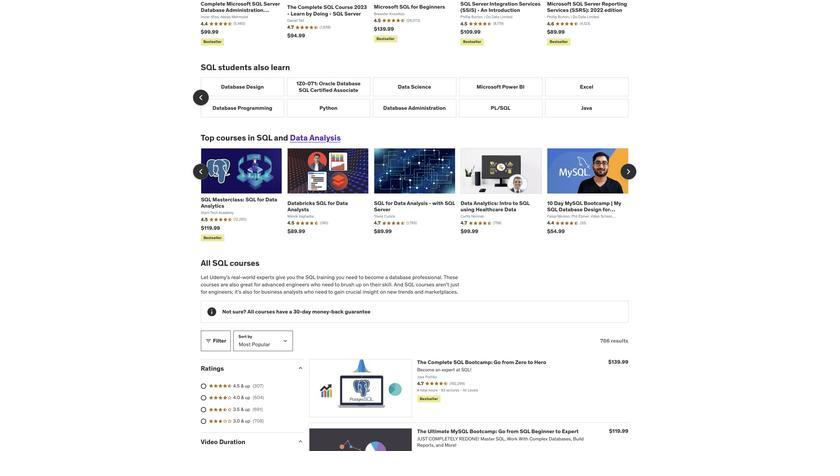 Task type: locate. For each thing, give the bounding box(es) containing it.
analytics:
[[474, 200, 499, 207]]

trends
[[398, 289, 414, 295]]

3.0 & up (708)
[[233, 419, 264, 425]]

1 horizontal spatial mysql
[[565, 200, 583, 207]]

analytics
[[201, 203, 224, 209]]

0 vertical spatial on
[[363, 281, 369, 288]]

complete microsoft sql server database administration course link
[[201, 0, 280, 20]]

database inside complete microsoft sql server database administration course
[[201, 7, 225, 13]]

microsoft for microsoft power bi
[[477, 83, 501, 90]]

analysis down python "link" at the top left of page
[[310, 133, 341, 143]]

1 vertical spatial administration
[[408, 105, 446, 111]]

0 horizontal spatial mysql
[[451, 428, 469, 435]]

small image inside the filter button
[[205, 338, 212, 345]]

1 vertical spatial beginners
[[547, 213, 573, 219]]

carousel element
[[193, 78, 629, 118], [193, 148, 637, 243]]

the for the ultimate mysql bootcamp: go from sql beginner to expert
[[417, 428, 427, 435]]

services
[[519, 0, 541, 7], [547, 7, 569, 13]]

all sql courses
[[201, 258, 260, 268]]

you left the
[[287, 274, 295, 281]]

on up insight
[[363, 281, 369, 288]]

bootcamp: for sql
[[465, 359, 493, 366]]

from for zero
[[502, 359, 514, 366]]

great
[[240, 281, 253, 288]]

data inside sql masterclass: sql for data analytics
[[265, 196, 277, 203]]

0 vertical spatial need
[[346, 274, 358, 281]]

and right trends
[[415, 289, 424, 295]]

business
[[261, 289, 282, 295]]

services inside sql server integration services (ssis) - an introduction
[[519, 0, 541, 7]]

1 horizontal spatial a
[[385, 274, 388, 281]]

next image
[[623, 167, 634, 177]]

up left (604)
[[245, 395, 250, 401]]

2 horizontal spatial also
[[254, 62, 269, 72]]

courses
[[216, 133, 246, 143], [230, 258, 260, 268], [201, 281, 219, 288], [416, 281, 435, 288], [255, 309, 275, 315]]

up left (691)
[[245, 407, 250, 413]]

brush
[[341, 281, 355, 288]]

sql inside complete microsoft sql server database administration course
[[252, 0, 263, 7]]

sql inside databricks sql for data analysts
[[316, 200, 327, 207]]

data analytics: intro to sql using healthcare data
[[461, 200, 530, 213]]

0 horizontal spatial complete
[[201, 0, 225, 7]]

who down training
[[311, 281, 321, 288]]

associate
[[334, 87, 358, 93]]

0 vertical spatial the
[[287, 4, 297, 10]]

to right intro
[[513, 200, 518, 207]]

their
[[370, 281, 381, 288]]

0 horizontal spatial small image
[[205, 338, 212, 345]]

0 vertical spatial mysql
[[565, 200, 583, 207]]

you up the brush
[[336, 274, 345, 281]]

mysql right day
[[565, 200, 583, 207]]

0 vertical spatial who
[[311, 281, 321, 288]]

also down great
[[243, 289, 252, 295]]

also
[[254, 62, 269, 72], [230, 281, 239, 288], [243, 289, 252, 295]]

an
[[481, 7, 488, 13]]

1 horizontal spatial you
[[336, 274, 345, 281]]

1 vertical spatial carousel element
[[193, 148, 637, 243]]

courses down let
[[201, 281, 219, 288]]

top courses in sql and data analysis
[[201, 133, 341, 143]]

all
[[201, 258, 211, 268], [247, 309, 254, 315]]

1 horizontal spatial complete
[[298, 4, 323, 10]]

up left (307)
[[245, 383, 250, 389]]

gain
[[335, 289, 345, 295]]

databricks sql for data analysts link
[[288, 200, 348, 213]]

need
[[346, 274, 358, 281], [322, 281, 334, 288], [315, 289, 327, 295]]

1 vertical spatial course
[[201, 13, 219, 20]]

0 horizontal spatial you
[[287, 274, 295, 281]]

database inside the 1z0-071: oracle database sql certified associate
[[337, 80, 361, 87]]

1 vertical spatial design
[[584, 206, 602, 213]]

- left with on the right top of the page
[[429, 200, 431, 207]]

0 horizontal spatial also
[[230, 281, 239, 288]]

(708)
[[253, 419, 264, 425]]

from left zero
[[502, 359, 514, 366]]

let udemy's real-world experts give you the sql training you need to become a database professional. these courses are also great for advanced engineers who need to brush up on their skill. and sql courses aren't just for engineers; it's also for business analysts who need to gain crucial insight on new trends and marketplaces.
[[201, 274, 459, 295]]

complete inside 'the complete sql course 2023 - learn by doing - sql server'
[[298, 4, 323, 10]]

certified
[[310, 87, 333, 93]]

services left (ssrs):
[[547, 7, 569, 13]]

back
[[331, 309, 344, 315]]

1 vertical spatial go
[[499, 428, 506, 435]]

microsoft
[[227, 0, 251, 7], [547, 0, 572, 7], [374, 3, 398, 10], [477, 83, 501, 90]]

0 horizontal spatial on
[[363, 281, 369, 288]]

1 horizontal spatial administration
[[408, 105, 446, 111]]

design
[[246, 83, 264, 90], [584, 206, 602, 213]]

on down skill.
[[380, 289, 386, 295]]

1 vertical spatial all
[[247, 309, 254, 315]]

1 vertical spatial mysql
[[451, 428, 469, 435]]

up for (604)
[[245, 395, 250, 401]]

courses down professional.
[[416, 281, 435, 288]]

real-
[[231, 274, 242, 281]]

complete for the complete sql bootcamp: go from zero to hero
[[428, 359, 452, 366]]

& right 4.0
[[241, 395, 244, 401]]

up
[[356, 281, 362, 288], [245, 383, 250, 389], [245, 395, 250, 401], [245, 407, 250, 413], [245, 419, 250, 425]]

up for (708)
[[245, 419, 250, 425]]

a up skill.
[[385, 274, 388, 281]]

results
[[611, 338, 629, 344]]

data inside databricks sql for data analysts
[[336, 200, 348, 207]]

bootcamp: for mysql
[[470, 428, 497, 435]]

2 carousel element from the top
[[193, 148, 637, 243]]

experts
[[257, 274, 275, 281]]

using
[[461, 206, 475, 213]]

1 vertical spatial and
[[415, 289, 424, 295]]

complete inside complete microsoft sql server database administration course
[[201, 0, 225, 7]]

design inside 10 day mysql bootcamp | my sql database design for beginners
[[584, 206, 602, 213]]

up up crucial
[[356, 281, 362, 288]]

& right 3.0
[[241, 419, 244, 425]]

carousel element containing sql masterclass: sql for data analytics
[[193, 148, 637, 243]]

2 vertical spatial the
[[417, 428, 427, 435]]

microsoft power bi
[[477, 83, 525, 90]]

sql inside sql server integration services (ssis) - an introduction
[[461, 0, 471, 7]]

on
[[363, 281, 369, 288], [380, 289, 386, 295]]

and inside let udemy's real-world experts give you the sql training you need to become a database professional. these courses are also great for advanced engineers who need to brush up on their skill. and sql courses aren't just for engineers; it's also for business analysts who need to gain crucial insight on new trends and marketplaces.
[[415, 289, 424, 295]]

0 vertical spatial go
[[494, 359, 501, 366]]

0 vertical spatial administration
[[226, 7, 264, 13]]

science
[[411, 83, 431, 90]]

0 vertical spatial small image
[[205, 338, 212, 345]]

it's
[[235, 289, 242, 295]]

masterclass:
[[213, 196, 244, 203]]

also left learn
[[254, 62, 269, 72]]

to left expert on the right of page
[[556, 428, 561, 435]]

0 vertical spatial and
[[274, 133, 288, 143]]

all up let
[[201, 258, 211, 268]]

design left |
[[584, 206, 602, 213]]

database programming link
[[201, 99, 284, 118]]

sql for data analysis - with sql server
[[374, 200, 455, 213]]

0 vertical spatial bootcamp:
[[465, 359, 493, 366]]

mysql
[[565, 200, 583, 207], [451, 428, 469, 435]]

services right integration
[[519, 0, 541, 7]]

from for sql
[[507, 428, 519, 435]]

1z0-
[[297, 80, 308, 87]]

courses left have
[[255, 309, 275, 315]]

database
[[201, 7, 225, 13], [337, 80, 361, 87], [221, 83, 245, 90], [213, 105, 237, 111], [383, 105, 407, 111], [559, 206, 583, 213]]

just
[[451, 281, 459, 288]]

(ssrs):
[[570, 7, 590, 13]]

0 horizontal spatial all
[[201, 258, 211, 268]]

(ssis)
[[461, 7, 477, 13]]

1 horizontal spatial beginners
[[547, 213, 573, 219]]

1 horizontal spatial services
[[547, 7, 569, 13]]

0 vertical spatial carousel element
[[193, 78, 629, 118]]

day
[[302, 309, 311, 315]]

advanced
[[262, 281, 285, 288]]

3.5
[[233, 407, 240, 413]]

1 vertical spatial the
[[417, 359, 427, 366]]

1 vertical spatial analysis
[[407, 200, 428, 207]]

071:
[[308, 80, 318, 87]]

2022
[[591, 7, 604, 13]]

who down the engineers
[[304, 289, 314, 295]]

healthcare
[[476, 206, 504, 213]]

1 horizontal spatial analysis
[[407, 200, 428, 207]]

microsoft inside microsoft power bi link
[[477, 83, 501, 90]]

new
[[387, 289, 397, 295]]

0 vertical spatial a
[[385, 274, 388, 281]]

0 vertical spatial design
[[246, 83, 264, 90]]

a left 30-
[[289, 309, 292, 315]]

microsoft inside microsoft sql server reporting services (ssrs): 2022 edition
[[547, 0, 572, 7]]

video duration button
[[201, 438, 292, 446]]

server inside sql for data analysis - with sql server
[[374, 206, 391, 213]]

0 horizontal spatial course
[[201, 13, 219, 20]]

sql students also learn
[[201, 62, 290, 72]]

courses left in on the left top
[[216, 133, 246, 143]]

and right in on the left top
[[274, 133, 288, 143]]

1 horizontal spatial small image
[[297, 365, 304, 372]]

database inside "link"
[[221, 83, 245, 90]]

0 vertical spatial all
[[201, 258, 211, 268]]

& for 4.0
[[241, 395, 244, 401]]

beginners inside 10 day mysql bootcamp | my sql database design for beginners
[[547, 213, 573, 219]]

& right 4.5
[[241, 383, 244, 389]]

- inside sql server integration services (ssis) - an introduction
[[478, 7, 480, 13]]

analysis inside sql for data analysis - with sql server
[[407, 200, 428, 207]]

also down "real-"
[[230, 281, 239, 288]]

for inside databricks sql for data analysts
[[328, 200, 335, 207]]

data science
[[398, 83, 431, 90]]

all right sure?
[[247, 309, 254, 315]]

crucial
[[346, 289, 362, 295]]

0 vertical spatial beginners
[[420, 3, 445, 10]]

carousel element containing 1z0-071: oracle database sql certified associate
[[193, 78, 629, 118]]

previous image
[[196, 92, 206, 103]]

become
[[365, 274, 384, 281]]

1 horizontal spatial on
[[380, 289, 386, 295]]

- right doing
[[330, 10, 332, 17]]

from left the beginner
[[507, 428, 519, 435]]

2 horizontal spatial complete
[[428, 359, 452, 366]]

the
[[287, 4, 297, 10], [417, 359, 427, 366], [417, 428, 427, 435]]

for
[[411, 3, 418, 10], [257, 196, 264, 203], [328, 200, 335, 207], [386, 200, 393, 207], [603, 206, 610, 213], [254, 281, 261, 288], [201, 289, 207, 295], [254, 289, 260, 295]]

1 horizontal spatial course
[[335, 4, 353, 10]]

complete
[[201, 0, 225, 7], [298, 4, 323, 10], [428, 359, 452, 366]]

mysql right ultimate
[[451, 428, 469, 435]]

database design
[[221, 83, 264, 90]]

1 horizontal spatial all
[[247, 309, 254, 315]]

python
[[320, 105, 338, 111]]

microsoft inside complete microsoft sql server database administration course
[[227, 0, 251, 7]]

0 horizontal spatial analysis
[[310, 133, 341, 143]]

2 vertical spatial also
[[243, 289, 252, 295]]

0 horizontal spatial services
[[519, 0, 541, 7]]

0 vertical spatial from
[[502, 359, 514, 366]]

databricks
[[288, 200, 315, 207]]

& for 3.0
[[241, 419, 244, 425]]

design up programming
[[246, 83, 264, 90]]

up for (691)
[[245, 407, 250, 413]]

small image
[[205, 338, 212, 345], [297, 365, 304, 372]]

2 vertical spatial need
[[315, 289, 327, 295]]

analysis left with on the right top of the page
[[407, 200, 428, 207]]

top
[[201, 133, 215, 143]]

$119.99
[[609, 428, 629, 435]]

up left (708)
[[245, 419, 250, 425]]

30-
[[293, 309, 302, 315]]

skill.
[[382, 281, 393, 288]]

1 carousel element from the top
[[193, 78, 629, 118]]

0 horizontal spatial administration
[[226, 7, 264, 13]]

the inside 'the complete sql course 2023 - learn by doing - sql server'
[[287, 4, 297, 10]]

java link
[[545, 99, 629, 118]]

2 you from the left
[[336, 274, 345, 281]]

0 horizontal spatial design
[[246, 83, 264, 90]]

0 vertical spatial course
[[335, 4, 353, 10]]

course
[[335, 4, 353, 10], [201, 13, 219, 20]]

1 horizontal spatial and
[[415, 289, 424, 295]]

filter button
[[201, 331, 231, 352]]

1 horizontal spatial design
[[584, 206, 602, 213]]

to
[[513, 200, 518, 207], [359, 274, 364, 281], [335, 281, 340, 288], [328, 289, 333, 295], [528, 359, 533, 366], [556, 428, 561, 435]]

bootcamp
[[584, 200, 610, 207]]

mysql inside 10 day mysql bootcamp | my sql database design for beginners
[[565, 200, 583, 207]]

pl/sql link
[[459, 99, 543, 118]]

0 horizontal spatial a
[[289, 309, 292, 315]]

the ultimate mysql bootcamp: go from sql beginner to expert link
[[417, 428, 579, 435]]

& right '3.5'
[[241, 407, 244, 413]]

1 vertical spatial who
[[304, 289, 314, 295]]

to right zero
[[528, 359, 533, 366]]

0 horizontal spatial and
[[274, 133, 288, 143]]

1 vertical spatial from
[[507, 428, 519, 435]]

courses up world
[[230, 258, 260, 268]]

- left an
[[478, 7, 480, 13]]

|
[[611, 200, 613, 207]]

1 vertical spatial bootcamp:
[[470, 428, 497, 435]]

the
[[296, 274, 304, 281]]

small image
[[297, 439, 304, 445]]

(604)
[[253, 395, 264, 401]]

microsoft for microsoft sql server reporting services (ssrs): 2022 edition
[[547, 0, 572, 7]]

training
[[317, 274, 335, 281]]

1 vertical spatial on
[[380, 289, 386, 295]]

microsoft sql for beginners link
[[374, 3, 445, 10]]

day
[[554, 200, 564, 207]]



Task type: vqa. For each thing, say whether or not it's contained in the screenshot.


Task type: describe. For each thing, give the bounding box(es) containing it.
sql for data analysis - with sql server link
[[374, 200, 455, 213]]

ratings
[[201, 365, 224, 373]]

sure?
[[233, 309, 246, 315]]

to left become
[[359, 274, 364, 281]]

power
[[502, 83, 518, 90]]

(307)
[[253, 383, 264, 389]]

hero
[[535, 359, 547, 366]]

up inside let udemy's real-world experts give you the sql training you need to become a database professional. these courses are also great for advanced engineers who need to brush up on their skill. and sql courses aren't just for engineers; it's also for business analysts who need to gain crucial insight on new trends and marketplaces.
[[356, 281, 362, 288]]

1 vertical spatial also
[[230, 281, 239, 288]]

and
[[394, 281, 403, 288]]

database programming
[[213, 105, 273, 111]]

database inside 10 day mysql bootcamp | my sql database design for beginners
[[559, 206, 583, 213]]

go for sql
[[499, 428, 506, 435]]

data science link
[[373, 78, 456, 96]]

world
[[242, 274, 256, 281]]

design inside "link"
[[246, 83, 264, 90]]

bi
[[520, 83, 525, 90]]

course inside complete microsoft sql server database administration course
[[201, 13, 219, 20]]

analysts
[[284, 289, 303, 295]]

4.5 & up (307)
[[233, 383, 264, 389]]

oracle
[[319, 80, 336, 87]]

2023
[[354, 4, 367, 10]]

mysql for bootcamp
[[565, 200, 583, 207]]

1 horizontal spatial also
[[243, 289, 252, 295]]

the for the complete sql course 2023 - learn by doing - sql server
[[287, 4, 297, 10]]

to up gain
[[335, 281, 340, 288]]

analysts
[[288, 206, 309, 213]]

server inside microsoft sql server reporting services (ssrs): 2022 edition
[[584, 0, 601, 7]]

complete for the complete sql course 2023 - learn by doing - sql server
[[298, 4, 323, 10]]

server inside 'the complete sql course 2023 - learn by doing - sql server'
[[345, 10, 361, 17]]

insight
[[363, 289, 379, 295]]

my
[[614, 200, 622, 207]]

go for zero
[[494, 359, 501, 366]]

to inside data analytics: intro to sql using healthcare data
[[513, 200, 518, 207]]

for inside 10 day mysql bootcamp | my sql database design for beginners
[[603, 206, 610, 213]]

the for the complete sql bootcamp: go from zero to hero
[[417, 359, 427, 366]]

doing
[[313, 10, 328, 17]]

sql inside data analytics: intro to sql using healthcare data
[[520, 200, 530, 207]]

guarantee
[[345, 309, 371, 315]]

- left learn
[[287, 10, 290, 17]]

766 results status
[[601, 338, 629, 345]]

sql inside the 1z0-071: oracle database sql certified associate
[[299, 87, 309, 93]]

4.0
[[233, 395, 240, 401]]

sql server integration services (ssis) - an introduction link
[[461, 0, 541, 13]]

excel
[[580, 83, 594, 90]]

give
[[276, 274, 286, 281]]

administration inside complete microsoft sql server database administration course
[[226, 7, 264, 13]]

3.0
[[233, 419, 240, 425]]

edition
[[605, 7, 623, 13]]

$139.99
[[609, 359, 629, 366]]

& for 3.5
[[241, 407, 244, 413]]

a inside let udemy's real-world experts give you the sql training you need to become a database professional. these courses are also great for advanced engineers who need to brush up on their skill. and sql courses aren't just for engineers; it's also for business analysts who need to gain crucial insight on new trends and marketplaces.
[[385, 274, 388, 281]]

1 you from the left
[[287, 274, 295, 281]]

students
[[218, 62, 252, 72]]

4.5
[[233, 383, 240, 389]]

sql inside 10 day mysql bootcamp | my sql database design for beginners
[[547, 206, 558, 213]]

database administration link
[[373, 99, 456, 118]]

(691)
[[253, 407, 263, 413]]

server inside sql server integration services (ssis) - an introduction
[[472, 0, 489, 7]]

marketplaces.
[[425, 289, 458, 295]]

learn
[[291, 10, 305, 17]]

sql inside microsoft sql server reporting services (ssrs): 2022 edition
[[573, 0, 583, 7]]

have
[[276, 309, 288, 315]]

& for 4.5
[[241, 383, 244, 389]]

course inside 'the complete sql course 2023 - learn by doing - sql server'
[[335, 4, 353, 10]]

the complete sql bootcamp: go from zero to hero
[[417, 359, 547, 366]]

pl/sql
[[491, 105, 511, 111]]

0 vertical spatial also
[[254, 62, 269, 72]]

3.5 & up (691)
[[233, 407, 263, 413]]

for inside sql for data analysis - with sql server
[[386, 200, 393, 207]]

engineers;
[[209, 289, 233, 295]]

filter
[[213, 338, 226, 344]]

by
[[306, 10, 312, 17]]

previous image
[[196, 167, 206, 177]]

to left gain
[[328, 289, 333, 295]]

microsoft sql server reporting services (ssrs): 2022 edition
[[547, 0, 627, 13]]

are
[[221, 281, 228, 288]]

complete microsoft sql server database administration course
[[201, 0, 280, 20]]

databricks sql for data analysts
[[288, 200, 348, 213]]

microsoft for microsoft sql for beginners
[[374, 3, 398, 10]]

0 vertical spatial analysis
[[310, 133, 341, 143]]

zero
[[515, 359, 527, 366]]

sql masterclass: sql for data analytics link
[[201, 196, 277, 209]]

carousel element for and
[[193, 148, 637, 243]]

not
[[222, 309, 231, 315]]

video duration
[[201, 438, 245, 446]]

data analysis link
[[290, 133, 341, 143]]

1 vertical spatial small image
[[297, 365, 304, 372]]

server inside complete microsoft sql server database administration course
[[264, 0, 280, 7]]

for inside sql masterclass: sql for data analytics
[[257, 196, 264, 203]]

up for (307)
[[245, 383, 250, 389]]

udemy's
[[210, 274, 230, 281]]

programming
[[238, 105, 273, 111]]

1 vertical spatial a
[[289, 309, 292, 315]]

carousel element for sql students also learn
[[193, 78, 629, 118]]

data inside sql for data analysis - with sql server
[[394, 200, 406, 207]]

these
[[444, 274, 458, 281]]

- inside sql for data analysis - with sql server
[[429, 200, 431, 207]]

the complete sql bootcamp: go from zero to hero link
[[417, 359, 547, 366]]

sql server integration services (ssis) - an introduction
[[461, 0, 541, 13]]

aren't
[[436, 281, 449, 288]]

expert
[[562, 428, 579, 435]]

ratings button
[[201, 365, 292, 373]]

0 horizontal spatial beginners
[[420, 3, 445, 10]]

10 day mysql bootcamp | my sql database design for beginners link
[[547, 200, 622, 219]]

let
[[201, 274, 208, 281]]

10 day mysql bootcamp | my sql database design for beginners
[[547, 200, 622, 219]]

microsoft power bi link
[[459, 78, 543, 96]]

1 vertical spatial need
[[322, 281, 334, 288]]

learn
[[271, 62, 290, 72]]

services inside microsoft sql server reporting services (ssrs): 2022 edition
[[547, 7, 569, 13]]

integration
[[490, 0, 518, 7]]

mysql for bootcamp:
[[451, 428, 469, 435]]

duration
[[219, 438, 245, 446]]

1z0-071: oracle database sql certified associate link
[[287, 78, 370, 96]]



